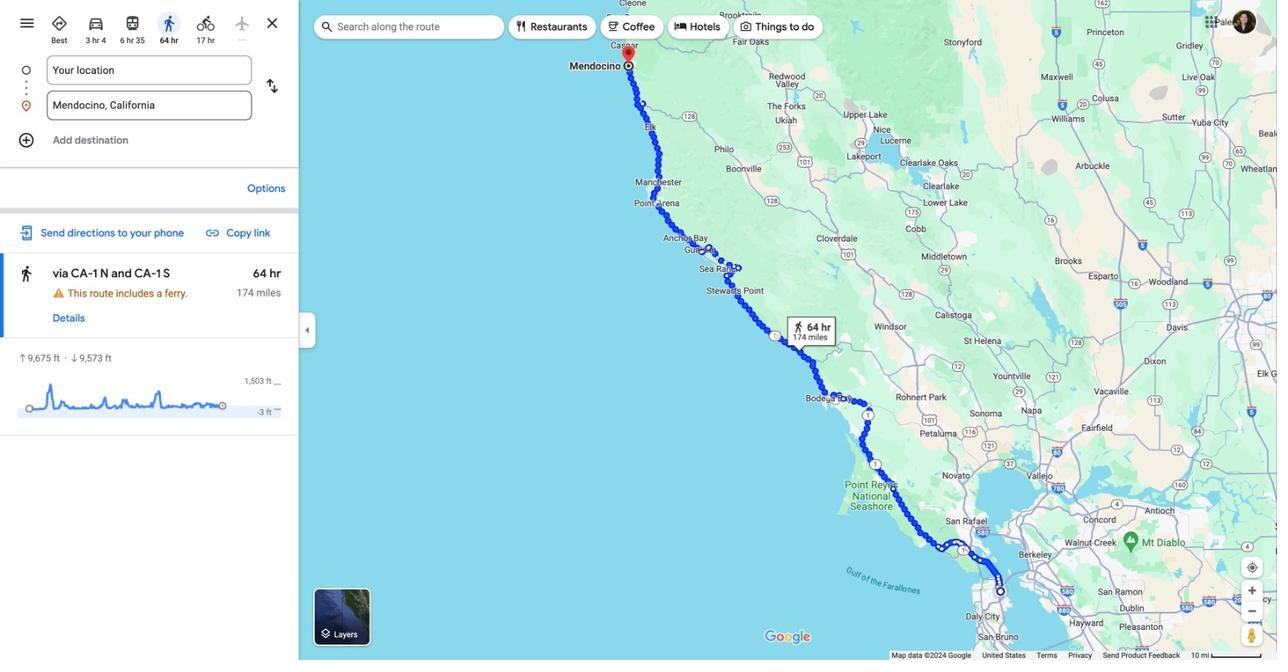 Task type: describe. For each thing, give the bounding box(es) containing it.
best travel modes image
[[50, 15, 68, 32]]

google account: lina lukyantseva  
(lina@adept.ai) image
[[1233, 10, 1256, 34]]

directions main content
[[0, 0, 299, 660]]

none radio transit
[[117, 9, 148, 46]]

total ascent of 9,675 ft. total descent of 9,573 ft. image
[[18, 376, 281, 421]]

collapse side panel image
[[299, 322, 315, 338]]

cycling image
[[197, 15, 214, 32]]

show street view coverage image
[[1242, 624, 1263, 646]]

none radio flights
[[227, 9, 258, 40]]

Starting point Your location field
[[53, 61, 246, 79]]

none radio driving
[[81, 9, 111, 46]]

list inside google maps element
[[0, 56, 324, 120]]

google maps element
[[0, 0, 1277, 660]]

none field destination mendocino, california
[[53, 91, 246, 120]]

flights image
[[233, 15, 251, 32]]

1 horizontal spatial walking image
[[160, 15, 178, 32]]

zoom out image
[[1247, 606, 1258, 617]]



Task type: vqa. For each thing, say whether or not it's contained in the screenshot.
the Warning tooltip
yes



Task type: locate. For each thing, give the bounding box(es) containing it.
list item down starting point your location field
[[0, 91, 299, 120]]

1 vertical spatial walking image
[[18, 265, 35, 283]]

None radio
[[44, 9, 75, 46], [81, 9, 111, 46], [154, 9, 184, 46], [190, 9, 221, 46], [154, 9, 184, 46]]

driving image
[[87, 15, 105, 32]]

warning tooltip
[[53, 288, 65, 299]]

none field up destination mendocino, california field
[[53, 56, 246, 85]]

list item
[[0, 56, 324, 102], [0, 91, 299, 120]]

2 list item from the top
[[0, 91, 299, 120]]

None radio
[[117, 9, 148, 46], [227, 9, 258, 40]]

list item down transit option
[[0, 56, 324, 102]]

1 horizontal spatial none radio
[[227, 9, 258, 40]]

walking image
[[160, 15, 178, 32], [18, 265, 35, 283]]

Destination Mendocino, California field
[[53, 97, 246, 114]]

walking image inside directions main content
[[18, 265, 35, 283]]

0 horizontal spatial none radio
[[117, 9, 148, 46]]

none radio right driving radio
[[117, 9, 148, 46]]

0 vertical spatial walking image
[[160, 15, 178, 32]]

1 vertical spatial none field
[[53, 91, 246, 120]]

none radio best travel modes
[[44, 9, 75, 46]]

1 none field from the top
[[53, 56, 246, 85]]

none radio right "cycling" icon
[[227, 9, 258, 40]]

None field
[[53, 56, 246, 85], [53, 91, 246, 120]]

none field down starting point your location field
[[53, 91, 246, 120]]

1 list item from the top
[[0, 56, 324, 102]]

zoom in image
[[1247, 585, 1258, 596]]

0 vertical spatial none field
[[53, 56, 246, 85]]

0 horizontal spatial walking image
[[18, 265, 35, 283]]

transit image
[[124, 15, 141, 32]]

2 none field from the top
[[53, 91, 246, 120]]

list item inside list
[[0, 91, 299, 120]]

2 none radio from the left
[[227, 9, 258, 40]]

list
[[0, 56, 324, 120]]

none radio "cycling"
[[190, 9, 221, 46]]

1 none radio from the left
[[117, 9, 148, 46]]

none field starting point your location
[[53, 56, 246, 85]]

show your location image
[[1246, 561, 1259, 574]]



